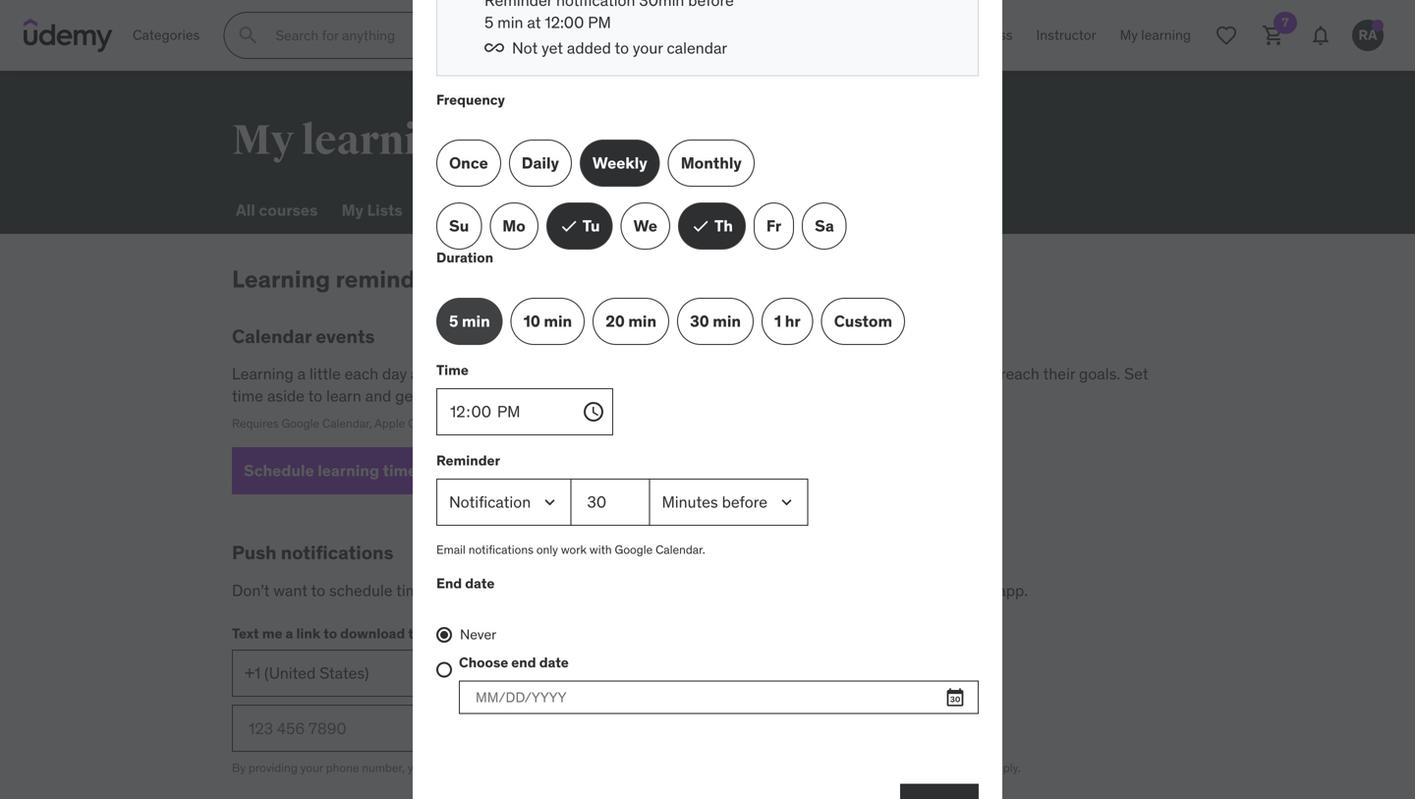 Task type: vqa. For each thing, say whether or not it's contained in the screenshot.
the left notifications
yes



Task type: describe. For each thing, give the bounding box(es) containing it.
using
[[497, 386, 535, 406]]

weekly
[[593, 153, 648, 173]]

learning for learning tools
[[601, 200, 666, 220]]

udemy business link
[[899, 12, 1025, 59]]

text
[[636, 761, 657, 776]]

shows
[[544, 364, 588, 384]]

monthly
[[681, 153, 742, 173]]

once
[[449, 153, 488, 173]]

who
[[689, 364, 719, 384]]

small image
[[691, 216, 711, 236]]

learning down only
[[529, 580, 586, 601]]

up.
[[449, 364, 470, 384]]

0 vertical spatial link
[[296, 625, 320, 642]]

students
[[624, 364, 686, 384]]

standard
[[825, 761, 873, 776]]

my for my lists
[[342, 200, 364, 220]]

calendar
[[232, 324, 312, 348]]

business
[[957, 26, 1013, 44]]

only
[[537, 542, 558, 557]]

0 vertical spatial udemy
[[911, 26, 954, 44]]

to left standard on the right bottom of the page
[[765, 761, 776, 776]]

reminder
[[590, 580, 653, 601]]

notifications for email
[[469, 542, 534, 557]]

min for 10 min
[[544, 311, 572, 331]]

1 vertical spatial google
[[615, 542, 653, 557]]

messaging
[[876, 761, 933, 776]]

not yet added to your calendar
[[512, 38, 728, 58]]

2 vertical spatial your
[[301, 761, 323, 776]]

each
[[345, 364, 379, 384]]

day
[[382, 364, 407, 384]]

providing
[[249, 761, 298, 776]]

don't
[[232, 580, 270, 601]]

blocks?
[[431, 580, 485, 601]]

time
[[436, 361, 469, 379]]

added
[[567, 38, 611, 58]]

my lists
[[342, 200, 403, 220]]

tools
[[670, 200, 708, 220]]

or
[[461, 416, 471, 431]]

learning a little each day adds up. research shows that students who make learning a habit are more likely to reach their goals. set time aside to learn and get reminders using your learning scheduler. requires google calendar, apple calendar, or outlook
[[232, 364, 1149, 431]]

min for 5 min at 12:00 pm
[[498, 12, 524, 33]]

30
[[690, 311, 709, 331]]

we
[[634, 216, 658, 236]]

5 min at 12:00 pm
[[485, 12, 611, 33]]

google inside the learning a little each day adds up. research shows that students who make learning a habit are more likely to reach their goals. set time aside to learn and get reminders using your learning scheduler. requires google calendar, apple calendar, or outlook
[[282, 416, 320, 431]]

5 min
[[449, 311, 490, 331]]

text
[[232, 625, 259, 642]]

reach
[[1001, 364, 1040, 384]]

make
[[722, 364, 761, 384]]

habit
[[838, 364, 873, 384]]

email notifications only work with google calendar.
[[436, 542, 705, 557]]

rates
[[936, 761, 963, 776]]

1 vertical spatial small image
[[559, 216, 579, 236]]

adds
[[411, 364, 445, 384]]

duration
[[436, 249, 494, 267]]

mobile
[[947, 580, 994, 601]]

small image inside schedule learning time button
[[421, 461, 441, 481]]

fr
[[767, 216, 782, 236]]

yet
[[542, 38, 563, 58]]

a left one- at bottom
[[517, 761, 523, 776]]

by
[[232, 761, 246, 776]]

their
[[1043, 364, 1076, 384]]

that
[[592, 364, 620, 384]]

don't want to schedule time blocks? set a learning reminder to get push notifications from the udemy mobile app.
[[232, 580, 1028, 601]]

get inside the learning a little each day adds up. research shows that students who make learning a habit are more likely to reach their goals. set time aside to learn and get reminders using your learning scheduler. requires google calendar, apple calendar, or outlook
[[395, 386, 419, 406]]

aside
[[267, 386, 305, 406]]

a right message
[[735, 761, 741, 776]]

schedule
[[244, 461, 314, 481]]

su
[[449, 216, 469, 236]]

receive
[[476, 761, 514, 776]]

calendar.
[[656, 542, 705, 557]]

frequency
[[436, 91, 505, 109]]

calendar events
[[232, 324, 375, 348]]

archived
[[511, 200, 577, 220]]

never
[[460, 625, 497, 643]]

my learning
[[232, 115, 467, 166]]

choose end date
[[459, 654, 569, 671]]

to down little
[[308, 386, 323, 406]]

one-
[[526, 761, 550, 776]]

to right want
[[311, 580, 325, 601]]

123 456 7890 text field
[[232, 705, 425, 752]]

learning inside button
[[318, 461, 379, 481]]

1 vertical spatial get
[[674, 580, 698, 601]]

reminders inside the learning a little each day adds up. research shows that students who make learning a habit are more likely to reach their goals. set time aside to learn and get reminders using your learning scheduler. requires google calendar, apple calendar, or outlook
[[422, 386, 493, 406]]

min for 5 min
[[462, 311, 490, 331]]

may
[[966, 761, 988, 776]]

phone
[[326, 761, 359, 776]]

to right agree
[[462, 761, 473, 776]]

lists
[[367, 200, 403, 220]]

1 horizontal spatial with
[[710, 761, 732, 776]]

to right added
[[615, 38, 629, 58]]

end date
[[436, 574, 495, 592]]

push
[[232, 541, 277, 564]]

more
[[903, 364, 939, 384]]

message
[[659, 761, 707, 776]]

choose
[[459, 654, 508, 671]]

5 for 5 min at 12:00 pm
[[485, 12, 494, 33]]

time inside the learning a little each day adds up. research shows that students who make learning a habit are more likely to reach their goals. set time aside to learn and get reminders using your learning scheduler. requires google calendar, apple calendar, or outlook
[[232, 386, 263, 406]]

1 vertical spatial date
[[539, 654, 569, 671]]

daily
[[522, 153, 559, 173]]

goals.
[[1079, 364, 1121, 384]]

2 horizontal spatial notifications
[[739, 580, 826, 601]]

learning reminders
[[232, 264, 451, 294]]



Task type: locate. For each thing, give the bounding box(es) containing it.
submit search image
[[236, 24, 260, 47]]

learn
[[326, 386, 362, 406]]

time left end
[[396, 580, 428, 601]]

to right the likely
[[983, 364, 997, 384]]

my
[[232, 115, 294, 166], [342, 200, 364, 220]]

None number field
[[572, 479, 650, 526]]

my left lists
[[342, 200, 364, 220]]

notifications left from
[[739, 580, 826, 601]]

0 horizontal spatial date
[[465, 574, 495, 592]]

notifications for push
[[281, 541, 394, 564]]

instructor link
[[1025, 12, 1108, 59]]

0 horizontal spatial get
[[395, 386, 419, 406]]

0 vertical spatial learning
[[601, 200, 666, 220]]

the right from
[[867, 580, 890, 601]]

0 vertical spatial my
[[232, 115, 294, 166]]

0 horizontal spatial link
[[296, 625, 320, 642]]

your left phone on the bottom of page
[[301, 761, 323, 776]]

a left the habit
[[825, 364, 834, 384]]

1 horizontal spatial set
[[1125, 364, 1149, 384]]

udemy image
[[24, 19, 113, 52]]

1 horizontal spatial get
[[674, 580, 698, 601]]

1 horizontal spatial the
[[867, 580, 890, 601]]

calendar,
[[322, 416, 372, 431], [408, 416, 458, 431]]

min up time
[[462, 311, 490, 331]]

time down apple
[[383, 461, 417, 481]]

small image left tu
[[559, 216, 579, 236]]

1 horizontal spatial app.
[[998, 580, 1028, 601]]

small image up "email"
[[421, 461, 441, 481]]

0 vertical spatial google
[[282, 416, 320, 431]]

1 vertical spatial set
[[489, 580, 513, 601]]

0 vertical spatial reminders
[[336, 264, 451, 294]]

all courses
[[236, 200, 318, 220]]

all courses link
[[232, 187, 322, 234]]

th
[[715, 216, 733, 236]]

learning up calendar
[[232, 264, 330, 294]]

learning tools
[[601, 200, 708, 220]]

udemy business
[[911, 26, 1013, 44]]

notifications
[[281, 541, 394, 564], [469, 542, 534, 557], [739, 580, 826, 601]]

learning up lists
[[301, 115, 467, 166]]

5 left at
[[485, 12, 494, 33]]

1 vertical spatial app.
[[799, 761, 822, 776]]

events
[[316, 324, 375, 348]]

calendar
[[667, 38, 728, 58]]

google up don't want to schedule time blocks? set a learning reminder to get push notifications from the udemy mobile app.
[[615, 542, 653, 557]]

learning tools link
[[597, 187, 712, 234]]

20
[[606, 311, 625, 331]]

0 horizontal spatial small image
[[421, 461, 441, 481]]

min left at
[[498, 12, 524, 33]]

2 calendar, from the left
[[408, 416, 458, 431]]

1 horizontal spatial small image
[[485, 38, 504, 57]]

5 for 5 min
[[449, 311, 458, 331]]

min right 20
[[628, 311, 657, 331]]

0 horizontal spatial with
[[590, 542, 612, 557]]

mo
[[503, 216, 526, 236]]

udemy
[[911, 26, 954, 44], [893, 580, 943, 601]]

0 horizontal spatial google
[[282, 416, 320, 431]]

and
[[365, 386, 392, 406]]

my up all courses
[[232, 115, 294, 166]]

learning
[[601, 200, 666, 220], [232, 264, 330, 294], [232, 364, 294, 384]]

1 vertical spatial the
[[408, 625, 430, 642]]

set
[[1125, 364, 1149, 384], [489, 580, 513, 601]]

0 vertical spatial app.
[[998, 580, 1028, 601]]

Choose end date text field
[[459, 681, 979, 714]]

your down shows
[[539, 386, 569, 406]]

a right the "end date"
[[517, 580, 525, 601]]

google down aside
[[282, 416, 320, 431]]

small image left the not
[[485, 38, 504, 57]]

0 horizontal spatial 5
[[449, 311, 458, 331]]

min for 20 min
[[628, 311, 657, 331]]

a
[[297, 364, 306, 384], [825, 364, 834, 384], [517, 580, 525, 601], [286, 625, 293, 642], [517, 761, 523, 776], [735, 761, 741, 776]]

min for 30 min
[[713, 311, 741, 331]]

a right me
[[286, 625, 293, 642]]

2 horizontal spatial your
[[633, 38, 663, 58]]

notifications up the schedule
[[281, 541, 394, 564]]

reminder
[[436, 452, 500, 469]]

to left download
[[324, 625, 337, 642]]

0 vertical spatial the
[[867, 580, 890, 601]]

the left app
[[408, 625, 430, 642]]

are
[[877, 364, 899, 384]]

0 vertical spatial get
[[395, 386, 419, 406]]

wishlist link
[[422, 187, 491, 234]]

1 horizontal spatial notifications
[[469, 542, 534, 557]]

get left 'push'
[[674, 580, 698, 601]]

outlook
[[474, 416, 516, 431]]

udemy left mobile
[[893, 580, 943, 601]]

courses
[[259, 200, 318, 220]]

0 horizontal spatial your
[[301, 761, 323, 776]]

time inside button
[[383, 461, 417, 481]]

1 horizontal spatial 5
[[485, 12, 494, 33]]

min right 10 at the left of the page
[[544, 311, 572, 331]]

learning right tu
[[601, 200, 666, 220]]

1 calendar, from the left
[[322, 416, 372, 431]]

get left standard on the right bottom of the page
[[779, 761, 797, 776]]

1 horizontal spatial my
[[342, 200, 364, 220]]

download
[[340, 625, 405, 642]]

app. left standard on the right bottom of the page
[[799, 761, 822, 776]]

link right message
[[744, 761, 763, 776]]

1 vertical spatial learning
[[232, 264, 330, 294]]

12:00
[[545, 12, 584, 33]]

app. right mobile
[[998, 580, 1028, 601]]

notifications left only
[[469, 542, 534, 557]]

1 horizontal spatial date
[[539, 654, 569, 671]]

1
[[775, 311, 782, 331]]

set inside the learning a little each day adds up. research shows that students who make learning a habit are more likely to reach their goals. set time aside to learn and get reminders using your learning scheduler. requires google calendar, apple calendar, or outlook
[[1125, 364, 1149, 384]]

0 vertical spatial date
[[465, 574, 495, 592]]

reminders down lists
[[336, 264, 451, 294]]

push
[[701, 580, 736, 601]]

0 horizontal spatial app.
[[799, 761, 822, 776]]

my for my learning
[[232, 115, 294, 166]]

scheduler.
[[634, 386, 706, 406]]

archived link
[[507, 187, 581, 234]]

5 up time
[[449, 311, 458, 331]]

end
[[436, 574, 462, 592]]

1 vertical spatial udemy
[[893, 580, 943, 601]]

1 vertical spatial your
[[539, 386, 569, 406]]

research
[[474, 364, 540, 384]]

you
[[408, 761, 426, 776]]

0 vertical spatial small image
[[485, 38, 504, 57]]

1 hr
[[775, 311, 801, 331]]

by providing your phone number, you agree to receive a one-time automated text message with a link to get app. standard messaging rates may apply.
[[232, 761, 1021, 776]]

number,
[[362, 761, 405, 776]]

learning inside learning tools "link"
[[601, 200, 666, 220]]

with right work
[[590, 542, 612, 557]]

all
[[236, 200, 255, 220]]

schedule learning time
[[244, 461, 417, 481]]

2 vertical spatial get
[[779, 761, 797, 776]]

learning down that
[[573, 386, 630, 406]]

0 horizontal spatial calendar,
[[322, 416, 372, 431]]

calendar, down learn
[[322, 416, 372, 431]]

your left the calendar at top
[[633, 38, 663, 58]]

custom
[[834, 311, 893, 331]]

learning up aside
[[232, 364, 294, 384]]

my lists link
[[338, 187, 407, 234]]

time left automated
[[550, 761, 574, 776]]

1 vertical spatial reminders
[[422, 386, 493, 406]]

likely
[[943, 364, 979, 384]]

1 horizontal spatial google
[[615, 542, 653, 557]]

to right "reminder"
[[656, 580, 670, 601]]

0 vertical spatial set
[[1125, 364, 1149, 384]]

a left little
[[297, 364, 306, 384]]

1 horizontal spatial calendar,
[[408, 416, 458, 431]]

1 vertical spatial with
[[710, 761, 732, 776]]

end
[[511, 654, 536, 671]]

time up requires
[[232, 386, 263, 406]]

0 horizontal spatial notifications
[[281, 541, 394, 564]]

link right me
[[296, 625, 320, 642]]

date
[[465, 574, 495, 592], [539, 654, 569, 671]]

little
[[310, 364, 341, 384]]

1 vertical spatial my
[[342, 200, 364, 220]]

1 horizontal spatial your
[[539, 386, 569, 406]]

0 horizontal spatial the
[[408, 625, 430, 642]]

learning right make
[[765, 364, 822, 384]]

0 horizontal spatial my
[[232, 115, 294, 166]]

apply.
[[990, 761, 1021, 776]]

20 min
[[606, 311, 657, 331]]

2 vertical spatial small image
[[421, 461, 441, 481]]

min right 30
[[713, 311, 741, 331]]

app
[[433, 625, 458, 642]]

want
[[274, 580, 308, 601]]

link
[[296, 625, 320, 642], [744, 761, 763, 776]]

pm
[[588, 12, 611, 33]]

wishlist
[[426, 200, 487, 220]]

set right blocks?
[[489, 580, 513, 601]]

10
[[524, 311, 541, 331]]

reminders down up.
[[422, 386, 493, 406]]

learning down apple
[[318, 461, 379, 481]]

2 horizontal spatial small image
[[559, 216, 579, 236]]

your inside the learning a little each day adds up. research shows that students who make learning a habit are more likely to reach their goals. set time aside to learn and get reminders using your learning scheduler. requires google calendar, apple calendar, or outlook
[[539, 386, 569, 406]]

1 vertical spatial 5
[[449, 311, 458, 331]]

get down day
[[395, 386, 419, 406]]

at
[[527, 12, 541, 33]]

apple
[[375, 416, 405, 431]]

learning for learning reminders
[[232, 264, 330, 294]]

0 vertical spatial with
[[590, 542, 612, 557]]

1 vertical spatial link
[[744, 761, 763, 776]]

0 horizontal spatial set
[[489, 580, 513, 601]]

udemy left business
[[911, 26, 954, 44]]

set right goals.
[[1125, 364, 1149, 384]]

learning
[[301, 115, 467, 166], [765, 364, 822, 384], [573, 386, 630, 406], [318, 461, 379, 481], [529, 580, 586, 601]]

30 min
[[690, 311, 741, 331]]

with right message
[[710, 761, 732, 776]]

min
[[498, 12, 524, 33], [462, 311, 490, 331], [544, 311, 572, 331], [628, 311, 657, 331], [713, 311, 741, 331]]

google
[[282, 416, 320, 431], [615, 542, 653, 557]]

1 horizontal spatial link
[[744, 761, 763, 776]]

small image
[[485, 38, 504, 57], [559, 216, 579, 236], [421, 461, 441, 481]]

not
[[512, 38, 538, 58]]

0 vertical spatial 5
[[485, 12, 494, 33]]

calendar, left or
[[408, 416, 458, 431]]

push notifications
[[232, 541, 394, 564]]

Time time field
[[436, 388, 606, 435]]

me
[[262, 625, 283, 642]]

0 vertical spatial your
[[633, 38, 663, 58]]

learning inside the learning a little each day adds up. research shows that students who make learning a habit are more likely to reach their goals. set time aside to learn and get reminders using your learning scheduler. requires google calendar, apple calendar, or outlook
[[232, 364, 294, 384]]

2 vertical spatial learning
[[232, 364, 294, 384]]

2 horizontal spatial get
[[779, 761, 797, 776]]



